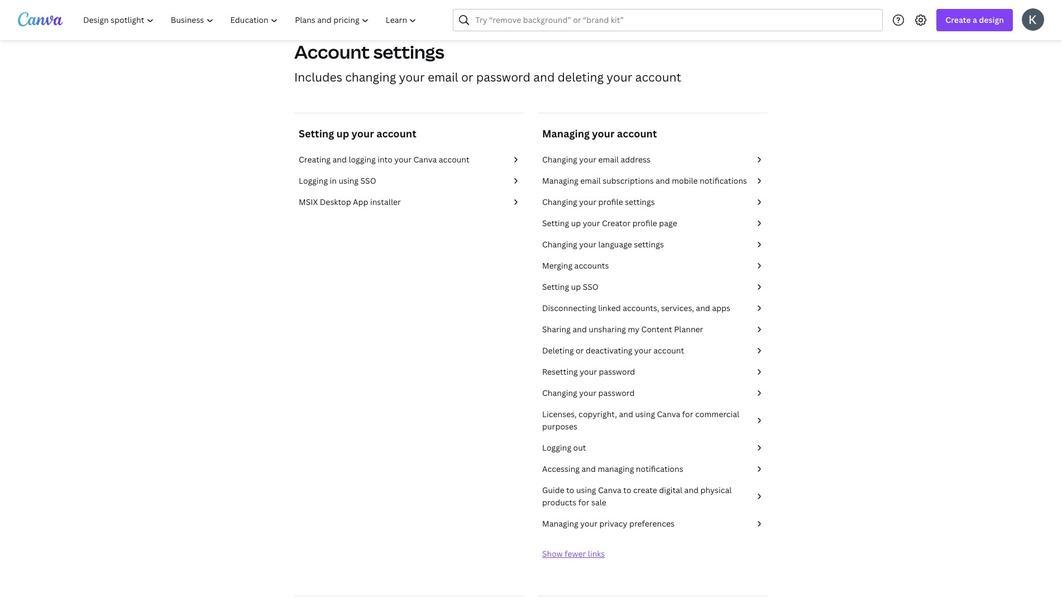 Task type: vqa. For each thing, say whether or not it's contained in the screenshot.
your
yes



Task type: describe. For each thing, give the bounding box(es) containing it.
linked
[[599, 303, 621, 313]]

desktop
[[320, 197, 351, 207]]

accessing
[[543, 464, 580, 474]]

your down sharing and unsharing my content planner link
[[635, 345, 652, 356]]

in
[[330, 175, 337, 186]]

deleting or deactivating your account
[[543, 345, 685, 356]]

changing your language settings
[[543, 239, 664, 250]]

changing your profile settings link
[[543, 196, 764, 208]]

merging
[[543, 260, 573, 271]]

deleting or deactivating your account link
[[543, 345, 764, 357]]

changing your password link
[[543, 387, 764, 400]]

disconnecting linked accounts, services, and apps
[[543, 303, 731, 313]]

resetting your password link
[[543, 366, 764, 378]]

and left mobile
[[656, 175, 670, 186]]

or inside account settings includes changing your email or password and deleting your account
[[461, 69, 474, 85]]

show fewer links button
[[543, 549, 605, 559]]

deactivating
[[586, 345, 633, 356]]

changing your language settings link
[[543, 239, 764, 251]]

creating
[[299, 154, 331, 165]]

into
[[378, 154, 393, 165]]

1 horizontal spatial or
[[576, 345, 584, 356]]

managing your privacy preferences link
[[543, 518, 764, 530]]

page
[[659, 218, 678, 229]]

msix
[[299, 197, 318, 207]]

guide to using canva to create digital and physical products for sale link
[[543, 484, 764, 509]]

logging for logging out
[[543, 443, 572, 453]]

your down managing your account
[[580, 154, 597, 165]]

content
[[642, 324, 673, 335]]

using for canva
[[577, 485, 597, 496]]

address
[[621, 154, 651, 165]]

setting for setting up your creator profile page
[[543, 218, 569, 229]]

changing for changing your language settings
[[543, 239, 578, 250]]

1 horizontal spatial notifications
[[700, 175, 748, 186]]

your right deleting
[[607, 69, 633, 85]]

merging accounts
[[543, 260, 609, 271]]

merging accounts link
[[543, 260, 764, 272]]

sharing and unsharing my content planner
[[543, 324, 704, 335]]

creator
[[602, 218, 631, 229]]

your right the changing
[[399, 69, 425, 85]]

changing for changing your email address
[[543, 154, 578, 165]]

your up changing your password
[[580, 367, 597, 377]]

guide
[[543, 485, 565, 496]]

guide to using canva to create digital and physical products for sale
[[543, 485, 732, 508]]

sharing
[[543, 324, 571, 335]]

managing for managing email subscriptions and mobile notifications
[[543, 175, 579, 186]]

logging out
[[543, 443, 586, 453]]

create a design
[[946, 15, 1005, 25]]

privacy
[[600, 519, 628, 529]]

licenses, copyright, and using canva for commercial purposes
[[543, 409, 740, 432]]

up for creator
[[571, 218, 581, 229]]

subscriptions
[[603, 175, 654, 186]]

your down the sale on the bottom right
[[581, 519, 598, 529]]

disconnecting
[[543, 303, 597, 313]]

setting for setting up your account
[[299, 127, 334, 140]]

setting for setting up sso
[[543, 282, 569, 292]]

resetting your password
[[543, 367, 635, 377]]

managing
[[598, 464, 634, 474]]

canva inside the licenses, copyright, and using canva for commercial purposes
[[657, 409, 681, 420]]

and down out
[[582, 464, 596, 474]]

changing your password
[[543, 388, 635, 398]]

password inside account settings includes changing your email or password and deleting your account
[[476, 69, 531, 85]]

design
[[980, 15, 1005, 25]]

changing your email address
[[543, 154, 651, 165]]

accounts
[[575, 260, 609, 271]]

managing for managing your account
[[543, 127, 590, 140]]

settings for changing your profile settings
[[625, 197, 655, 207]]

physical
[[701, 485, 732, 496]]

disconnecting linked accounts, services, and apps link
[[543, 302, 764, 315]]

accessing and managing notifications
[[543, 464, 684, 474]]

copyright,
[[579, 409, 617, 420]]

planner
[[675, 324, 704, 335]]

top level navigation element
[[76, 9, 427, 31]]

digital
[[659, 485, 683, 496]]

password for changing your password
[[599, 388, 635, 398]]

sale
[[592, 497, 607, 508]]

and up "logging in using sso"
[[333, 154, 347, 165]]

0 horizontal spatial sso
[[361, 175, 376, 186]]

logging in using sso link
[[299, 175, 520, 187]]

1 to from the left
[[567, 485, 575, 496]]

email inside account settings includes changing your email or password and deleting your account
[[428, 69, 459, 85]]

and inside account settings includes changing your email or password and deleting your account
[[534, 69, 555, 85]]



Task type: locate. For each thing, give the bounding box(es) containing it.
0 horizontal spatial notifications
[[636, 464, 684, 474]]

creating and logging into your canva account
[[299, 154, 470, 165]]

using inside guide to using canva to create digital and physical products for sale
[[577, 485, 597, 496]]

settings
[[374, 40, 445, 64], [625, 197, 655, 207], [634, 239, 664, 250]]

changing down managing your account
[[543, 154, 578, 165]]

0 vertical spatial for
[[683, 409, 694, 420]]

password
[[476, 69, 531, 85], [599, 367, 635, 377], [599, 388, 635, 398]]

licenses,
[[543, 409, 577, 420]]

changing up merging
[[543, 239, 578, 250]]

1 vertical spatial for
[[579, 497, 590, 508]]

account inside account settings includes changing your email or password and deleting your account
[[636, 69, 682, 85]]

setting up sso link
[[543, 281, 764, 293]]

changing
[[345, 69, 396, 85]]

licenses, copyright, and using canva for commercial purposes link
[[543, 408, 764, 433]]

1 managing from the top
[[543, 127, 590, 140]]

using for sso
[[339, 175, 359, 186]]

0 horizontal spatial canva
[[414, 154, 437, 165]]

your up changing your email address
[[592, 127, 615, 140]]

out
[[574, 443, 586, 453]]

to up products on the bottom right of the page
[[567, 485, 575, 496]]

canva down changing your password link
[[657, 409, 681, 420]]

0 vertical spatial email
[[428, 69, 459, 85]]

apps
[[713, 303, 731, 313]]

changing your email address link
[[543, 154, 764, 166]]

language
[[599, 239, 632, 250]]

2 vertical spatial managing
[[543, 519, 579, 529]]

0 vertical spatial setting
[[299, 127, 334, 140]]

up down merging accounts
[[571, 282, 581, 292]]

a
[[973, 15, 978, 25]]

create
[[634, 485, 658, 496]]

logging for logging in using sso
[[299, 175, 328, 186]]

and left the apps
[[696, 303, 711, 313]]

canva up the logging in using sso link
[[414, 154, 437, 165]]

0 vertical spatial or
[[461, 69, 474, 85]]

and
[[534, 69, 555, 85], [333, 154, 347, 165], [656, 175, 670, 186], [696, 303, 711, 313], [573, 324, 587, 335], [619, 409, 634, 420], [582, 464, 596, 474], [685, 485, 699, 496]]

2 vertical spatial setting
[[543, 282, 569, 292]]

changing for changing your profile settings
[[543, 197, 578, 207]]

0 vertical spatial canva
[[414, 154, 437, 165]]

commercial
[[696, 409, 740, 420]]

app
[[353, 197, 368, 207]]

using up the sale on the bottom right
[[577, 485, 597, 496]]

0 vertical spatial managing
[[543, 127, 590, 140]]

2 vertical spatial password
[[599, 388, 635, 398]]

account
[[294, 40, 370, 64]]

and left deleting
[[534, 69, 555, 85]]

1 vertical spatial profile
[[633, 218, 658, 229]]

0 horizontal spatial for
[[579, 497, 590, 508]]

1 horizontal spatial logging
[[543, 443, 572, 453]]

Try "remove background" or "brand kit" search field
[[476, 9, 876, 31]]

password for resetting your password
[[599, 367, 635, 377]]

2 vertical spatial using
[[577, 485, 597, 496]]

using
[[339, 175, 359, 186], [636, 409, 655, 420], [577, 485, 597, 496]]

1 vertical spatial sso
[[583, 282, 599, 292]]

up up logging
[[337, 127, 349, 140]]

0 horizontal spatial using
[[339, 175, 359, 186]]

your up setting up your creator profile page
[[580, 197, 597, 207]]

1 vertical spatial managing
[[543, 175, 579, 186]]

create a design button
[[937, 9, 1014, 31]]

managing email subscriptions and mobile notifications
[[543, 175, 748, 186]]

sso
[[361, 175, 376, 186], [583, 282, 599, 292]]

canva up the sale on the bottom right
[[598, 485, 622, 496]]

using right in
[[339, 175, 359, 186]]

installer
[[370, 197, 401, 207]]

setting up your creator profile page link
[[543, 217, 764, 230]]

2 vertical spatial settings
[[634, 239, 664, 250]]

services,
[[662, 303, 694, 313]]

and right copyright,
[[619, 409, 634, 420]]

setting down merging
[[543, 282, 569, 292]]

managing for managing your privacy preferences
[[543, 519, 579, 529]]

0 vertical spatial notifications
[[700, 175, 748, 186]]

links
[[588, 549, 605, 559]]

accessing and managing notifications link
[[543, 463, 764, 475]]

1 vertical spatial logging
[[543, 443, 572, 453]]

3 changing from the top
[[543, 239, 578, 250]]

your up logging
[[352, 127, 374, 140]]

changing your profile settings
[[543, 197, 655, 207]]

for inside guide to using canva to create digital and physical products for sale
[[579, 497, 590, 508]]

show fewer links
[[543, 549, 605, 559]]

managing
[[543, 127, 590, 140], [543, 175, 579, 186], [543, 519, 579, 529]]

sso down logging
[[361, 175, 376, 186]]

logging down 'purposes'
[[543, 443, 572, 453]]

using down changing your password link
[[636, 409, 655, 420]]

managing down products on the bottom right of the page
[[543, 519, 579, 529]]

changing
[[543, 154, 578, 165], [543, 197, 578, 207], [543, 239, 578, 250], [543, 388, 578, 398]]

1 vertical spatial setting
[[543, 218, 569, 229]]

managing down changing your email address
[[543, 175, 579, 186]]

mobile
[[672, 175, 698, 186]]

1 vertical spatial notifications
[[636, 464, 684, 474]]

your down resetting your password
[[580, 388, 597, 398]]

sharing and unsharing my content planner link
[[543, 324, 764, 336]]

logging
[[349, 154, 376, 165]]

for
[[683, 409, 694, 420], [579, 497, 590, 508]]

for left the sale on the bottom right
[[579, 497, 590, 508]]

products
[[543, 497, 577, 508]]

settings for changing your language settings
[[634, 239, 664, 250]]

for inside the licenses, copyright, and using canva for commercial purposes
[[683, 409, 694, 420]]

1 horizontal spatial for
[[683, 409, 694, 420]]

deleting
[[558, 69, 604, 85]]

managing your privacy preferences
[[543, 519, 675, 529]]

managing up changing your email address
[[543, 127, 590, 140]]

msix desktop app installer link
[[299, 196, 520, 208]]

1 horizontal spatial sso
[[583, 282, 599, 292]]

1 horizontal spatial profile
[[633, 218, 658, 229]]

1 vertical spatial up
[[571, 218, 581, 229]]

1 horizontal spatial to
[[624, 485, 632, 496]]

canva inside guide to using canva to create digital and physical products for sale
[[598, 485, 622, 496]]

1 vertical spatial settings
[[625, 197, 655, 207]]

2 changing from the top
[[543, 197, 578, 207]]

settings up the changing
[[374, 40, 445, 64]]

fewer
[[565, 549, 586, 559]]

and right 'digital'
[[685, 485, 699, 496]]

1 vertical spatial using
[[636, 409, 655, 420]]

or
[[461, 69, 474, 85], [576, 345, 584, 356]]

your up accounts
[[580, 239, 597, 250]]

notifications
[[700, 175, 748, 186], [636, 464, 684, 474]]

create
[[946, 15, 972, 25]]

2 managing from the top
[[543, 175, 579, 186]]

1 vertical spatial or
[[576, 345, 584, 356]]

account settings includes changing your email or password and deleting your account
[[294, 40, 682, 85]]

setting up sso
[[543, 282, 599, 292]]

1 horizontal spatial canva
[[598, 485, 622, 496]]

logging left in
[[299, 175, 328, 186]]

accounts,
[[623, 303, 660, 313]]

preferences
[[630, 519, 675, 529]]

msix desktop app installer
[[299, 197, 401, 207]]

setting up creating
[[299, 127, 334, 140]]

includes
[[294, 69, 343, 85]]

0 horizontal spatial to
[[567, 485, 575, 496]]

2 to from the left
[[624, 485, 632, 496]]

up
[[337, 127, 349, 140], [571, 218, 581, 229], [571, 282, 581, 292]]

0 vertical spatial profile
[[599, 197, 623, 207]]

and inside guide to using canva to create digital and physical products for sale
[[685, 485, 699, 496]]

profile up setting up your creator profile page
[[599, 197, 623, 207]]

setting up merging
[[543, 218, 569, 229]]

logging in using sso
[[299, 175, 376, 186]]

canva inside creating and logging into your canva account link
[[414, 154, 437, 165]]

profile
[[599, 197, 623, 207], [633, 218, 658, 229]]

to
[[567, 485, 575, 496], [624, 485, 632, 496]]

up for account
[[337, 127, 349, 140]]

setting
[[299, 127, 334, 140], [543, 218, 569, 229], [543, 282, 569, 292]]

for left commercial at the bottom of the page
[[683, 409, 694, 420]]

0 vertical spatial sso
[[361, 175, 376, 186]]

0 vertical spatial logging
[[299, 175, 328, 186]]

0 vertical spatial settings
[[374, 40, 445, 64]]

changing up setting up your creator profile page
[[543, 197, 578, 207]]

logging out link
[[543, 442, 764, 454]]

unsharing
[[589, 324, 626, 335]]

sso down accounts
[[583, 282, 599, 292]]

1 vertical spatial password
[[599, 367, 635, 377]]

settings down managing email subscriptions and mobile notifications
[[625, 197, 655, 207]]

0 vertical spatial using
[[339, 175, 359, 186]]

using inside the licenses, copyright, and using canva for commercial purposes
[[636, 409, 655, 420]]

1 horizontal spatial using
[[577, 485, 597, 496]]

to left 'create' on the bottom right of the page
[[624, 485, 632, 496]]

0 vertical spatial up
[[337, 127, 349, 140]]

managing your account
[[543, 127, 657, 140]]

2 vertical spatial email
[[581, 175, 601, 186]]

creating and logging into your canva account link
[[299, 154, 520, 166]]

0 horizontal spatial or
[[461, 69, 474, 85]]

setting up your account
[[299, 127, 417, 140]]

0 horizontal spatial profile
[[599, 197, 623, 207]]

2 vertical spatial canva
[[598, 485, 622, 496]]

0 horizontal spatial logging
[[299, 175, 328, 186]]

deleting
[[543, 345, 574, 356]]

2 horizontal spatial using
[[636, 409, 655, 420]]

3 managing from the top
[[543, 519, 579, 529]]

up down changing your profile settings
[[571, 218, 581, 229]]

1 changing from the top
[[543, 154, 578, 165]]

purposes
[[543, 421, 578, 432]]

4 changing from the top
[[543, 388, 578, 398]]

resetting
[[543, 367, 578, 377]]

your down changing your profile settings
[[583, 218, 600, 229]]

settings down setting up your creator profile page link
[[634, 239, 664, 250]]

managing email subscriptions and mobile notifications link
[[543, 175, 764, 187]]

1 vertical spatial email
[[599, 154, 619, 165]]

0 vertical spatial password
[[476, 69, 531, 85]]

notifications right mobile
[[700, 175, 748, 186]]

and right sharing
[[573, 324, 587, 335]]

your right into
[[395, 154, 412, 165]]

profile down 'changing your profile settings' link in the top right of the page
[[633, 218, 658, 229]]

notifications down the logging out link
[[636, 464, 684, 474]]

2 vertical spatial up
[[571, 282, 581, 292]]

1 vertical spatial canva
[[657, 409, 681, 420]]

changing down resetting
[[543, 388, 578, 398]]

email
[[428, 69, 459, 85], [599, 154, 619, 165], [581, 175, 601, 186]]

settings inside account settings includes changing your email or password and deleting your account
[[374, 40, 445, 64]]

show
[[543, 549, 563, 559]]

2 horizontal spatial canva
[[657, 409, 681, 420]]

kendall parks image
[[1023, 8, 1045, 30]]

and inside the licenses, copyright, and using canva for commercial purposes
[[619, 409, 634, 420]]

changing for changing your password
[[543, 388, 578, 398]]

my
[[628, 324, 640, 335]]

setting up your creator profile page
[[543, 218, 678, 229]]



